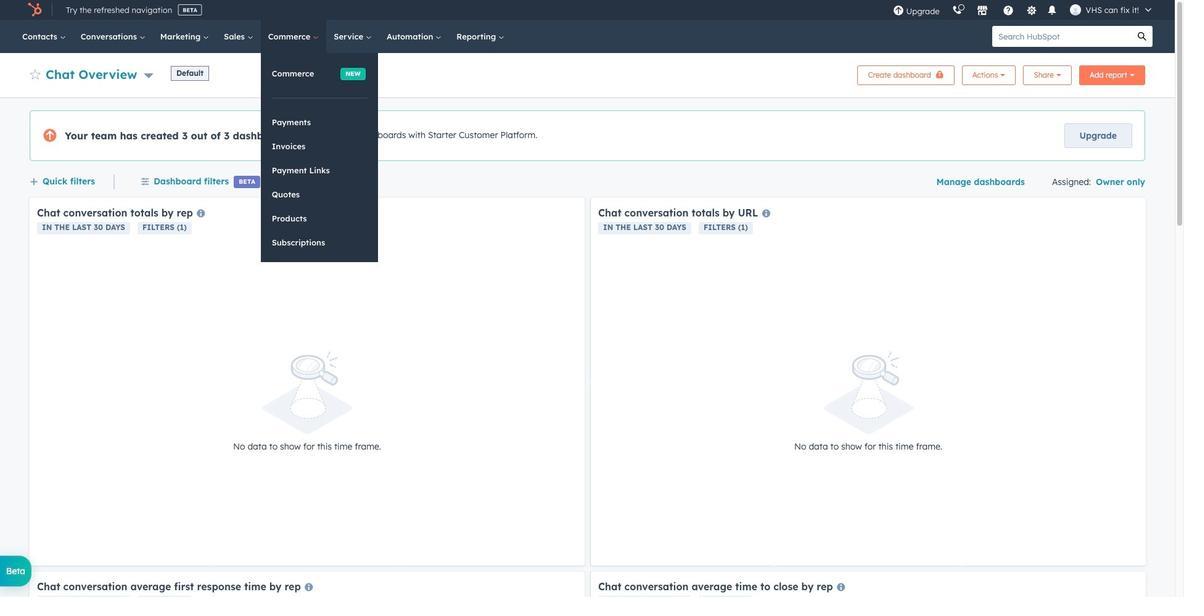 Task type: vqa. For each thing, say whether or not it's contained in the screenshot.
caret icon
no



Task type: describe. For each thing, give the bounding box(es) containing it.
jer mill image
[[1070, 4, 1081, 15]]

chat conversation totals by url element
[[591, 198, 1146, 566]]

Search HubSpot search field
[[993, 26, 1132, 47]]

chat conversation average first response time by rep element
[[30, 572, 585, 597]]

marketplaces image
[[977, 6, 988, 17]]



Task type: locate. For each thing, give the bounding box(es) containing it.
commerce menu
[[261, 53, 378, 262]]

chat conversation average time to close by rep element
[[591, 572, 1146, 597]]

banner
[[30, 62, 1146, 85]]

menu
[[887, 0, 1160, 20]]

chat conversation totals by rep element
[[30, 198, 585, 566]]



